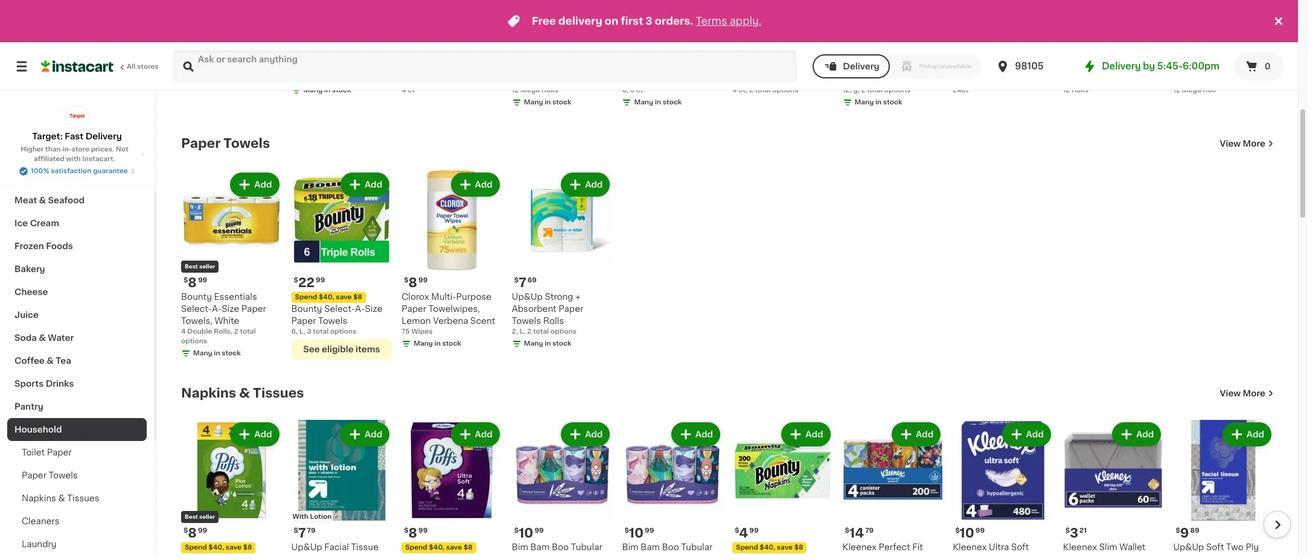 Task type: locate. For each thing, give the bounding box(es) containing it.
0 horizontal spatial ply
[[912, 556, 925, 556]]

1 vertical spatial view more
[[1221, 390, 1266, 398]]

0 vertical spatial item carousel region
[[181, 0, 1292, 117]]

toilet inside the charmin ultra soft toilet paper mega rolls 12, g, 2 total options
[[181, 64, 204, 72]]

ultra inside charmin ultra gentle toilet paper 12 mega rolls 12 mega rolls
[[550, 51, 570, 60]]

many down 6, 6 ct
[[635, 99, 654, 106]]

frozen
[[14, 242, 44, 251]]

$ 19 99
[[184, 35, 213, 48], [515, 35, 544, 48], [956, 35, 985, 48]]

options inside scott 1000 toilet paper, septic-safe, toilet tissue 4 ct, 2 total options
[[773, 87, 799, 94]]

$ inside $ 17 99
[[845, 36, 850, 42]]

juice link
[[7, 304, 147, 327]]

bam
[[531, 544, 550, 552], [641, 544, 660, 552]]

0 horizontal spatial napkins & tissues
[[22, 495, 99, 503]]

premium up delivery by 5:45-6:00pm
[[1097, 51, 1135, 60]]

facial inside up&up facial tissue with lotion
[[325, 544, 349, 552]]

strong left +
[[545, 293, 574, 302]]

best seller for 7
[[185, 515, 215, 520]]

7 for up&up facial tissue with lotion
[[298, 527, 306, 540]]

1 vertical spatial 7
[[519, 277, 527, 289]]

2 $ 18 99 from the left
[[1176, 35, 1206, 48]]

in-
[[62, 146, 72, 153]]

& for meat & seafood link
[[39, 196, 46, 205]]

sports
[[14, 380, 44, 388]]

1 79 from the left
[[307, 528, 316, 534]]

12 down 5:45-
[[1174, 87, 1181, 94]]

79 for 7
[[307, 528, 316, 534]]

100% down affiliated
[[31, 168, 49, 175]]

a- up items
[[355, 305, 365, 314]]

product group containing 3
[[1064, 421, 1164, 556]]

kleenex inside kleenex perfect fit facial tissues 2 ply
[[843, 544, 877, 552]]

in down charmin ultra gentle toilet paper 12 mega rolls 12 mega rolls
[[545, 99, 551, 106]]

1 best seller from the top
[[185, 264, 215, 270]]

100% up "98105"
[[1001, 51, 1023, 60]]

99 inside "$ 4 99"
[[750, 528, 759, 534]]

stock down cottonelle ultra comfort toilet paper, strong toilet tissue, mega rolls
[[663, 99, 682, 106]]

2 more from the top
[[1244, 390, 1266, 398]]

2 boo from the left
[[662, 544, 679, 552]]

1 horizontal spatial 7
[[519, 277, 527, 289]]

2 select- from the left
[[324, 305, 355, 314]]

rolls,
[[214, 329, 233, 335]]

1 horizontal spatial tubular
[[682, 544, 713, 552]]

2 view from the top
[[1221, 390, 1242, 398]]

limited time offer region
[[0, 0, 1272, 42]]

1 select- from the left
[[181, 305, 212, 314]]

$ 10 99
[[294, 35, 323, 48], [515, 527, 544, 540], [625, 527, 654, 540], [956, 527, 985, 540]]

1 vertical spatial napkins & tissues link
[[7, 487, 147, 510]]

select- down $ 22 99
[[324, 305, 355, 314]]

ultra for cottonelle ultra clean toilet paper, strong toilet tissue, mega rolls
[[890, 51, 910, 60]]

0 vertical spatial seller
[[199, 264, 215, 270]]

premium up 6:00pm
[[1207, 51, 1245, 60]]

1 horizontal spatial select-
[[324, 305, 355, 314]]

3 $ 19 99 from the left
[[956, 35, 985, 48]]

candy
[[57, 173, 86, 182]]

1 bam from the left
[[531, 544, 550, 552]]

1 horizontal spatial tissue,
[[868, 76, 898, 84]]

in down verbena
[[435, 341, 441, 347]]

1 more from the top
[[1244, 139, 1266, 148]]

0 vertical spatial $ 7 69
[[735, 35, 758, 48]]

2 inside the charmin ultra soft toilet paper mega rolls 12, g, 2 total options
[[200, 75, 204, 82]]

7 up absorbent
[[519, 277, 527, 289]]

2 inside 'up&up strong + absorbent paper towels rolls 2, l, 2 total options'
[[528, 329, 532, 335]]

many in stock for clorox multi-purpose paper towelwipes, lemon verbena scent
[[414, 341, 462, 347]]

toilet inside charmin ultra gentle toilet paper 12 mega rolls 12 mega rolls
[[512, 64, 535, 72]]

g, inside charmin ultra strong toilet paper mega rolls 6, g, 3 total options
[[300, 75, 306, 82]]

1 vertical spatial seller
[[199, 515, 215, 520]]

1 horizontal spatial bathroom
[[1194, 64, 1236, 72]]

$ inside "$ 4 99"
[[735, 528, 740, 534]]

1 view more from the top
[[1221, 139, 1266, 148]]

0 vertical spatial fresh
[[14, 105, 39, 113]]

delivery
[[559, 16, 603, 26]]

drinks
[[46, 380, 74, 388]]

1 vertical spatial 69
[[528, 277, 537, 284]]

0 horizontal spatial premium
[[1097, 51, 1135, 60]]

19 for charmin ultra gentle toilet paper 12 mega rolls
[[519, 35, 534, 48]]

3 kleenex from the left
[[953, 544, 987, 552]]

up&up inside up&up soft two ply facial tissues
[[1174, 544, 1205, 552]]

2 18 from the left
[[1181, 35, 1195, 48]]

1 l, from the left
[[300, 329, 306, 335]]

up&up inside 'up&up premium ultra strong bathroom tissue rolls 12 rolls'
[[1064, 51, 1095, 60]]

2 cottonelle from the left
[[622, 51, 667, 60]]

bathroom for soft
[[1194, 64, 1236, 72]]

paper inside charmin ultra strong toilet paper mega rolls 6, g, 3 total options
[[317, 64, 341, 72]]

2 horizontal spatial delivery
[[1103, 62, 1141, 71]]

2 fresh from the top
[[14, 127, 39, 136]]

delivery left by
[[1103, 62, 1141, 71]]

0 vertical spatial best seller
[[185, 264, 215, 270]]

0 horizontal spatial bounty
[[181, 293, 212, 302]]

$ 7 69 up absorbent
[[515, 277, 537, 289]]

select- inside bounty essentials select-a-size paper towels, white 4 double rolls, 2 total options
[[181, 305, 212, 314]]

ice
[[14, 219, 28, 228]]

affiliated
[[34, 156, 64, 162]]

0 horizontal spatial tubular
[[571, 544, 603, 552]]

bathroom left by
[[1094, 64, 1136, 72]]

1 tissue, from the left
[[868, 76, 898, 84]]

0 vertical spatial paper towels
[[181, 137, 270, 150]]

cottonelle ultra clean toilet paper, strong toilet tissue, mega rolls
[[843, 51, 937, 96]]

strong inside 'up&up premium ultra strong bathroom tissue rolls 12 rolls'
[[1064, 64, 1092, 72]]

l, inside bounty select-a-size paper towels 6, l, 3 total options
[[300, 329, 306, 335]]

higher than in-store prices. not affiliated with instacart.
[[21, 146, 128, 162]]

rolls inside charmin ultra strong toilet paper mega rolls 6, g, 3 total options
[[370, 64, 390, 72]]

target:
[[32, 132, 63, 141]]

0 horizontal spatial charmin
[[181, 51, 217, 60]]

2 inside bounty essentials select-a-size paper towels, white 4 double rolls, 2 total options
[[234, 329, 238, 335]]

8
[[629, 35, 638, 48], [188, 277, 197, 289], [409, 277, 417, 289], [188, 527, 197, 540], [409, 527, 417, 540]]

1 horizontal spatial bounty
[[292, 305, 322, 314]]

ct down septic
[[408, 87, 415, 94]]

4 inside bounty essentials select-a-size paper towels, white 4 double rolls, 2 total options
[[181, 329, 186, 335]]

seller for spend $40, save $8
[[199, 264, 215, 270]]

0 horizontal spatial tissue,
[[678, 76, 708, 84]]

2 inside scott 1000 toilet paper, septic-safe, toilet tissue 4 ct, 2 total options
[[750, 87, 754, 94]]

ply right two
[[1246, 544, 1260, 552]]

6, inside charmin ultra strong toilet paper mega rolls 6, g, 3 total options
[[292, 75, 298, 82]]

0 horizontal spatial kleenex
[[843, 544, 877, 552]]

2 size from the left
[[365, 305, 383, 314]]

lotion up $ 7 79
[[310, 514, 332, 521]]

0 horizontal spatial 100%
[[31, 168, 49, 175]]

1 horizontal spatial napkins & tissues link
[[181, 387, 304, 401]]

frozen foods link
[[7, 235, 147, 258]]

19 down free
[[519, 35, 534, 48]]

many down charmin ultra gentle toilet paper 12 mega rolls 12 mega rolls
[[524, 99, 543, 106]]

all stores
[[127, 63, 159, 70]]

0 horizontal spatial paper,
[[685, 64, 712, 72]]

1 charmin from the left
[[181, 51, 217, 60]]

cottonelle for 8
[[622, 51, 667, 60]]

purpose
[[456, 293, 492, 302]]

2 best seller from the top
[[185, 515, 215, 520]]

select- up towels,
[[181, 305, 212, 314]]

bathroom inside "up&up premium ultra soft bathroom tissue rolls 12 mega roll"
[[1194, 64, 1236, 72]]

cottonelle up comfort
[[622, 51, 667, 60]]

& for dairy & eggs link
[[40, 150, 47, 159]]

fruit
[[41, 127, 61, 136]]

2 view more from the top
[[1221, 390, 1266, 398]]

79 down with lotion at the left bottom
[[307, 528, 316, 534]]

19 for everspring 100% recycled toilet paper rolls
[[960, 35, 975, 48]]

1 ct from the left
[[408, 87, 415, 94]]

stock
[[332, 87, 351, 94], [553, 99, 572, 106], [884, 99, 903, 106], [663, 99, 682, 106], [553, 341, 572, 347], [442, 341, 462, 347], [222, 350, 241, 357]]

0 horizontal spatial g,
[[192, 75, 198, 82]]

2 tubular from the left
[[682, 544, 713, 552]]

12 down the 98105 "popup button"
[[1064, 87, 1071, 94]]

1 horizontal spatial napkins
[[181, 387, 236, 400]]

delivery button
[[813, 54, 891, 79]]

0 vertical spatial view more link
[[1221, 137, 1275, 150]]

best seller for spend $40, save $8
[[185, 264, 215, 270]]

tissues inside the kleenex slim wallet facial tissues
[[1090, 556, 1123, 556]]

0 button
[[1235, 52, 1284, 81]]

0 vertical spatial napkins & tissues
[[181, 387, 304, 400]]

None search field
[[173, 50, 798, 83]]

kleenex down $ 14 79
[[843, 544, 877, 552]]

1 vertical spatial more
[[1244, 390, 1266, 398]]

lotion
[[310, 514, 332, 521], [313, 556, 340, 556]]

$ 19 99 for charmin ultra gentle toilet paper 12 mega rolls
[[515, 35, 544, 48]]

$ 1 54
[[404, 35, 425, 48]]

1 seller from the top
[[199, 264, 215, 270]]

1 horizontal spatial size
[[365, 305, 383, 314]]

ultra inside the charmin ultra soft toilet paper mega rolls 12, g, 2 total options
[[219, 51, 239, 60]]

paper
[[206, 64, 231, 72], [317, 64, 341, 72], [537, 64, 562, 72], [1021, 64, 1046, 72], [402, 76, 427, 84], [181, 137, 221, 150], [242, 305, 266, 314], [559, 305, 584, 314], [402, 305, 427, 314], [292, 317, 316, 326], [47, 449, 72, 457], [22, 472, 46, 480]]

100%
[[1001, 51, 1023, 60], [31, 168, 49, 175]]

g, for strong
[[300, 75, 306, 82]]

stock for up&up strong + absorbent paper towels rolls
[[553, 341, 572, 347]]

meat
[[14, 196, 37, 205]]

79 for 14
[[866, 528, 874, 534]]

0 horizontal spatial $ 19 99
[[184, 35, 213, 48]]

bounty up towels,
[[181, 293, 212, 302]]

2 view more link from the top
[[1221, 388, 1275, 400]]

soft inside "up&up premium ultra soft bathroom tissue rolls 12 mega roll"
[[1174, 64, 1192, 72]]

fresh up higher
[[14, 127, 39, 136]]

1 19 from the left
[[188, 35, 203, 48]]

paper, inside cottonelle ultra clean toilet paper, strong toilet tissue, mega rolls
[[868, 64, 895, 72]]

$ 18 99 for up&up premium ultra strong bathroom tissue rolls
[[1066, 35, 1095, 48]]

item carousel region for paper towels
[[164, 165, 1275, 367]]

2 ct from the left
[[637, 87, 644, 94]]

0 horizontal spatial ct
[[408, 87, 415, 94]]

1 horizontal spatial a-
[[355, 305, 365, 314]]

1 vertical spatial view
[[1221, 390, 1242, 398]]

best
[[185, 264, 198, 270], [185, 515, 198, 520]]

$ inside $ 9 89
[[1176, 528, 1181, 534]]

69 up absorbent
[[528, 277, 537, 284]]

0 horizontal spatial paper towels
[[22, 472, 78, 480]]

ct right 6
[[637, 87, 644, 94]]

2 79 from the left
[[866, 528, 874, 534]]

$ 19 99 up everspring
[[956, 35, 985, 48]]

total inside bounty essentials select-a-size paper towels, white 4 double rolls, 2 total options
[[240, 329, 256, 335]]

mega inside "up&up premium ultra soft bathroom tissue rolls 12 mega roll"
[[1183, 87, 1202, 94]]

select-
[[181, 305, 212, 314], [324, 305, 355, 314]]

stock for clorox multi-purpose paper towelwipes, lemon verbena scent
[[442, 341, 462, 347]]

2 kleenex from the left
[[1064, 544, 1098, 552]]

up&up inside up&up facial tissue with lotion
[[292, 544, 322, 552]]

0 vertical spatial with
[[293, 514, 309, 521]]

item carousel region containing 19
[[181, 0, 1292, 117]]

l, right 2,
[[520, 329, 526, 335]]

toilet inside charmin ultra strong toilet paper mega rolls 6, g, 3 total options
[[292, 64, 315, 72]]

many in stock for charmin ultra gentle toilet paper 12 mega rolls
[[524, 99, 572, 106]]

0 vertical spatial 12,
[[181, 75, 190, 82]]

in down cottonelle ultra comfort toilet paper, strong toilet tissue, mega rolls
[[655, 99, 661, 106]]

stock down charmin ultra gentle toilet paper 12 mega rolls 12 mega rolls
[[553, 99, 572, 106]]

79 right 14 at right
[[866, 528, 874, 534]]

all
[[127, 63, 135, 70]]

kleenex ultra soft facial tissues fla
[[953, 544, 1030, 556]]

options inside bounty select-a-size paper towels 6, l, 3 total options
[[330, 329, 357, 335]]

bathroom up the roll
[[1194, 64, 1236, 72]]

bounty inside bounty essentials select-a-size paper towels, white 4 double rolls, 2 total options
[[181, 293, 212, 302]]

l, up see
[[300, 329, 306, 335]]

kleenex for 10
[[953, 544, 987, 552]]

1 horizontal spatial $ 19 99
[[515, 35, 544, 48]]

prices.
[[91, 146, 114, 153]]

10
[[298, 35, 313, 48], [519, 527, 534, 540], [629, 527, 644, 540], [960, 527, 975, 540]]

8 for 4 double rolls, 2 total options
[[188, 277, 197, 289]]

7 for up&up strong + absorbent paper towels rolls
[[519, 277, 527, 289]]

1 horizontal spatial boo
[[662, 544, 679, 552]]

charmin
[[181, 51, 217, 60], [292, 51, 327, 60], [512, 51, 548, 60]]

with lotion
[[293, 514, 332, 521]]

paper, inside cottonelle ultra comfort toilet paper, strong toilet tissue, mega rolls
[[685, 64, 712, 72]]

with down $ 7 79
[[292, 556, 311, 556]]

0 horizontal spatial select-
[[181, 305, 212, 314]]

soft
[[242, 51, 259, 60], [1174, 64, 1192, 72], [1012, 544, 1030, 552], [1207, 544, 1225, 552]]

many in stock down the wipes
[[414, 341, 462, 347]]

mega inside charmin ultra strong toilet paper mega rolls 6, g, 3 total options
[[344, 64, 368, 72]]

stock down charmin ultra strong toilet paper mega rolls 6, g, 3 total options
[[332, 87, 351, 94]]

1 vertical spatial ply
[[912, 556, 925, 556]]

6, 6 ct
[[622, 87, 644, 94]]

1 best from the top
[[185, 264, 198, 270]]

7
[[740, 35, 747, 48], [519, 277, 527, 289], [298, 527, 306, 540]]

1 cottonelle from the left
[[843, 51, 888, 60]]

more for 7
[[1244, 139, 1266, 148]]

fresh fruit link
[[7, 120, 147, 143]]

item carousel region
[[181, 0, 1292, 117], [164, 165, 1275, 367], [164, 416, 1292, 556]]

ply inside up&up soft two ply facial tissues
[[1246, 544, 1260, 552]]

total inside bounty select-a-size paper towels 6, l, 3 total options
[[313, 329, 329, 335]]

fresh up fresh fruit
[[14, 105, 39, 113]]

0 horizontal spatial napkins
[[22, 495, 56, 503]]

19 up the charmin ultra soft toilet paper mega rolls 12, g, 2 total options
[[188, 35, 203, 48]]

0 vertical spatial 100%
[[1001, 51, 1023, 60]]

in down charmin ultra strong toilet paper mega rolls 6, g, 3 total options
[[324, 87, 331, 94]]

meat & seafood
[[14, 196, 85, 205]]

8 for 75 wipes
[[409, 277, 417, 289]]

1 vertical spatial view more link
[[1221, 388, 1275, 400]]

99
[[204, 36, 213, 42], [314, 36, 323, 42], [535, 36, 544, 42], [864, 36, 874, 42], [1086, 36, 1095, 42], [639, 36, 649, 42], [976, 36, 985, 42], [1197, 36, 1206, 42], [198, 277, 207, 284], [316, 277, 325, 284], [419, 277, 428, 284], [198, 528, 207, 534], [535, 528, 544, 534], [750, 528, 759, 534], [419, 528, 428, 534], [645, 528, 654, 534], [976, 528, 985, 534]]

5:45-
[[1158, 62, 1183, 71]]

cream
[[30, 219, 59, 228]]

0 vertical spatial napkins & tissues link
[[181, 387, 304, 401]]

strong up 6, 6 ct
[[622, 76, 651, 84]]

lotion down $ 7 79
[[313, 556, 340, 556]]

coffee
[[14, 357, 45, 365]]

1 vertical spatial best seller
[[185, 515, 215, 520]]

69 up scott
[[748, 36, 758, 42]]

1 vertical spatial bounty
[[292, 305, 322, 314]]

1 horizontal spatial ct
[[637, 87, 644, 94]]

$ 18 99 up 6:00pm
[[1176, 35, 1206, 48]]

$ 8 99 for 75 wipes
[[404, 277, 428, 289]]

toilet
[[781, 51, 805, 60], [181, 64, 204, 72], [292, 64, 315, 72], [512, 64, 535, 72], [787, 64, 810, 72], [843, 64, 866, 72], [453, 64, 476, 72], [660, 64, 683, 72], [996, 64, 1019, 72], [843, 76, 866, 84], [653, 76, 676, 84], [22, 449, 45, 457]]

up&up inside "up&up premium ultra soft bathroom tissue rolls 12 mega roll"
[[1174, 51, 1205, 60]]

ultra inside "kleenex ultra soft facial tissues fla"
[[990, 544, 1010, 552]]

many down the wipes
[[414, 341, 433, 347]]

19
[[188, 35, 203, 48], [519, 35, 534, 48], [960, 35, 975, 48]]

1 horizontal spatial g,
[[300, 75, 306, 82]]

apply.
[[730, 16, 762, 26]]

in down '12, g, 2 total options'
[[876, 99, 882, 106]]

99 inside $ 17 99
[[864, 36, 874, 42]]

higher
[[21, 146, 44, 153]]

size
[[222, 305, 239, 314], [365, 305, 383, 314]]

$ 18 99 up 'up&up premium ultra strong bathroom tissue rolls 12 rolls' at the right top of page
[[1066, 35, 1095, 48]]

many for clorox multi-purpose paper towelwipes, lemon verbena scent
[[414, 341, 433, 347]]

a- up 'white'
[[212, 305, 222, 314]]

bounty for select-
[[292, 305, 322, 314]]

1 premium from the left
[[1097, 51, 1135, 60]]

gentle
[[572, 51, 601, 60]]

stock down verbena
[[442, 341, 462, 347]]

save
[[336, 294, 352, 301], [226, 545, 242, 551], [777, 545, 793, 551], [446, 545, 462, 551]]

1 horizontal spatial 12,
[[843, 87, 852, 94]]

ply inside kleenex perfect fit facial tissues 2 ply
[[912, 556, 925, 556]]

paper inside charmin ultra gentle toilet paper 12 mega rolls 12 mega rolls
[[537, 64, 562, 72]]

bounty inside bounty select-a-size paper towels 6, l, 3 total options
[[292, 305, 322, 314]]

many in stock down rolls,
[[193, 350, 241, 357]]

1 horizontal spatial paper,
[[807, 51, 833, 60]]

0 horizontal spatial bim
[[512, 544, 529, 552]]

many in stock down charmin ultra strong toilet paper mega rolls 6, g, 3 total options
[[304, 87, 351, 94]]

2 bathroom from the left
[[1194, 64, 1236, 72]]

many in stock for cottonelle ultra clean toilet paper, strong toilet tissue, mega rolls
[[855, 99, 903, 106]]

0 horizontal spatial $ 7 69
[[515, 277, 537, 289]]

1 fresh from the top
[[14, 105, 39, 113]]

facial inside the kleenex slim wallet facial tissues
[[1064, 556, 1088, 556]]

product group
[[181, 170, 282, 361], [292, 170, 392, 360], [402, 170, 502, 352], [512, 170, 613, 352], [181, 421, 282, 556], [292, 421, 392, 556], [402, 421, 502, 556], [512, 421, 613, 556], [622, 421, 723, 556], [733, 421, 833, 556], [843, 421, 944, 556], [953, 421, 1054, 556], [1064, 421, 1164, 556], [1174, 421, 1275, 556]]

tissue, inside cottonelle ultra comfort toilet paper, strong toilet tissue, mega rolls
[[678, 76, 708, 84]]

bounty down 22
[[292, 305, 322, 314]]

charmin ultra gentle toilet paper 12 mega rolls 12 mega rolls
[[512, 51, 601, 94]]

18 up 6:00pm
[[1181, 35, 1195, 48]]

delivery up prices.
[[86, 132, 122, 141]]

& for the coffee & tea link
[[47, 357, 54, 365]]

1 $ 19 99 from the left
[[184, 35, 213, 48]]

2 bim bam boo tubular facial tissues from the left
[[622, 544, 713, 556]]

delivery down $ 17 99
[[843, 62, 880, 71]]

1 vertical spatial best
[[185, 515, 198, 520]]

orders.
[[655, 16, 694, 26]]

many down '12, g, 2 total options'
[[855, 99, 874, 106]]

2 vertical spatial 6,
[[292, 329, 298, 335]]

ultra inside charmin ultra strong toilet paper mega rolls 6, g, 3 total options
[[330, 51, 350, 60]]

many
[[304, 87, 323, 94], [524, 99, 543, 106], [855, 99, 874, 106], [635, 99, 654, 106], [524, 341, 543, 347], [414, 341, 433, 347], [193, 350, 212, 357]]

1 horizontal spatial delivery
[[843, 62, 880, 71]]

up&up soft two ply facial tissues
[[1174, 544, 1260, 556]]

0 vertical spatial best
[[185, 264, 198, 270]]

ply down fit
[[912, 556, 925, 556]]

1 horizontal spatial paper towels link
[[181, 136, 270, 151]]

bathroom inside 'up&up premium ultra strong bathroom tissue rolls 12 rolls'
[[1094, 64, 1136, 72]]

2 inside kleenex perfect fit facial tissues 2 ply
[[904, 556, 909, 556]]

strong down clean
[[897, 64, 925, 72]]

4 inside smartly big rolls septic safe toilet paper 4 ct
[[402, 87, 406, 94]]

1 vertical spatial with
[[292, 556, 311, 556]]

item carousel region for napkins & tissues
[[164, 416, 1292, 556]]

100% satisfaction guarantee button
[[19, 164, 135, 176]]

1 vertical spatial item carousel region
[[164, 165, 1275, 367]]

paper towels link
[[181, 136, 270, 151], [7, 465, 147, 487]]

cottonelle down $ 17 99
[[843, 51, 888, 60]]

1 horizontal spatial bam
[[641, 544, 660, 552]]

bounty for essentials
[[181, 293, 212, 302]]

strong left smartly
[[352, 51, 380, 60]]

3 charmin from the left
[[512, 51, 548, 60]]

0 horizontal spatial 69
[[528, 277, 537, 284]]

many down "double"
[[193, 350, 212, 357]]

7 for scott 1000 toilet paper, septic-safe, toilet tissue
[[740, 35, 747, 48]]

2 19 from the left
[[519, 35, 534, 48]]

0 vertical spatial view
[[1221, 139, 1242, 148]]

0 horizontal spatial 19
[[188, 35, 203, 48]]

1 kleenex from the left
[[843, 544, 877, 552]]

white
[[215, 317, 239, 326]]

0 horizontal spatial bathroom
[[1094, 64, 1136, 72]]

3 19 from the left
[[960, 35, 975, 48]]

0 vertical spatial 6,
[[292, 75, 298, 82]]

seller for 7
[[199, 515, 215, 520]]

0 horizontal spatial 7
[[298, 527, 306, 540]]

1 horizontal spatial 18
[[1181, 35, 1195, 48]]

1 $ 18 99 from the left
[[1066, 35, 1095, 48]]

in down 'up&up strong + absorbent paper towels rolls 2, l, 2 total options'
[[545, 341, 551, 347]]

2 charmin from the left
[[292, 51, 327, 60]]

stock down 'up&up strong + absorbent paper towels rolls 2, l, 2 total options'
[[553, 341, 572, 347]]

tea
[[56, 357, 71, 365]]

many in stock down 'up&up strong + absorbent paper towels rolls 2, l, 2 total options'
[[524, 341, 572, 347]]

tissues inside up&up soft two ply facial tissues
[[1201, 556, 1233, 556]]

eggs
[[49, 150, 71, 159]]

with up $ 7 79
[[293, 514, 309, 521]]

1 horizontal spatial charmin
[[292, 51, 327, 60]]

2 horizontal spatial charmin
[[512, 51, 548, 60]]

total inside scott 1000 toilet paper, septic-safe, toilet tissue 4 ct, 2 total options
[[755, 87, 771, 94]]

options inside bounty essentials select-a-size paper towels, white 4 double rolls, 2 total options
[[181, 338, 207, 345]]

0 horizontal spatial $ 18 99
[[1066, 35, 1095, 48]]

kleenex down $ 3 21
[[1064, 544, 1098, 552]]

a- inside bounty select-a-size paper towels 6, l, 3 total options
[[355, 305, 365, 314]]

2 seller from the top
[[199, 515, 215, 520]]

1 horizontal spatial 19
[[519, 35, 534, 48]]

strong right "98105"
[[1064, 64, 1092, 72]]

many in stock down '12, g, 2 total options'
[[855, 99, 903, 106]]

paper, for 8
[[685, 64, 712, 72]]

kleenex right fit
[[953, 544, 987, 552]]

charmin inside the charmin ultra soft toilet paper mega rolls 12, g, 2 total options
[[181, 51, 217, 60]]

more for 10
[[1244, 390, 1266, 398]]

kleenex inside "kleenex ultra soft facial tissues fla"
[[953, 544, 987, 552]]

18 up 'up&up premium ultra strong bathroom tissue rolls 12 rolls' at the right top of page
[[1071, 35, 1085, 48]]

paper inside everspring 100% recycled toilet paper rolls 24ct
[[1021, 64, 1046, 72]]

rolls inside cottonelle ultra clean toilet paper, strong toilet tissue, mega rolls
[[843, 88, 864, 96]]

7 down with lotion at the left bottom
[[298, 527, 306, 540]]

0 horizontal spatial size
[[222, 305, 239, 314]]

1 horizontal spatial cottonelle
[[843, 51, 888, 60]]

1 size from the left
[[222, 305, 239, 314]]

2 best from the top
[[185, 515, 198, 520]]

in down rolls,
[[214, 350, 220, 357]]

$ 19 99 down free
[[515, 35, 544, 48]]

strong inside cottonelle ultra comfort toilet paper, strong toilet tissue, mega rolls
[[622, 76, 651, 84]]

2 horizontal spatial kleenex
[[1064, 544, 1098, 552]]

2 a- from the left
[[355, 305, 365, 314]]

ultra inside cottonelle ultra comfort toilet paper, strong toilet tissue, mega rolls
[[669, 51, 689, 60]]

1 a- from the left
[[212, 305, 222, 314]]

1 18 from the left
[[1071, 35, 1085, 48]]

rolls inside "up&up premium ultra soft bathroom tissue rolls 12 mega roll"
[[1174, 76, 1195, 84]]

1 vertical spatial fresh
[[14, 127, 39, 136]]

view more
[[1221, 139, 1266, 148], [1221, 390, 1266, 398]]

19 up everspring
[[960, 35, 975, 48]]

1 view more link from the top
[[1221, 137, 1275, 150]]

soft inside the charmin ultra soft toilet paper mega rolls 12, g, 2 total options
[[242, 51, 259, 60]]

up&up for up&up premium ultra soft bathroom tissue rolls 12 mega roll
[[1174, 51, 1205, 60]]

in for up&up strong + absorbent paper towels rolls
[[545, 341, 551, 347]]

snacks
[[14, 173, 46, 182]]

many down 'up&up strong + absorbent paper towels rolls 2, l, 2 total options'
[[524, 341, 543, 347]]

charmin inside charmin ultra gentle toilet paper 12 mega rolls 12 mega rolls
[[512, 51, 548, 60]]

best for spend $40, save $8
[[185, 264, 198, 270]]

wallet
[[1120, 544, 1146, 552]]

boo
[[552, 544, 569, 552], [662, 544, 679, 552]]

in for bounty essentials select-a-size paper towels, white
[[214, 350, 220, 357]]

7 up scott
[[740, 35, 747, 48]]

facial inside kleenex perfect fit facial tissues 2 ply
[[843, 556, 868, 556]]

stock for charmin ultra strong toilet paper mega rolls
[[332, 87, 351, 94]]

1 horizontal spatial premium
[[1207, 51, 1245, 60]]

0 horizontal spatial l,
[[300, 329, 306, 335]]

2 horizontal spatial paper,
[[868, 64, 895, 72]]

facial inside "kleenex ultra soft facial tissues fla"
[[953, 556, 978, 556]]

options inside 'up&up strong + absorbent paper towels rolls 2, l, 2 total options'
[[551, 329, 577, 335]]

12 down gentle
[[564, 64, 573, 72]]

up&up for up&up premium ultra strong bathroom tissue rolls 12 rolls
[[1064, 51, 1095, 60]]

1 vertical spatial 6,
[[622, 87, 629, 94]]

2 tissue, from the left
[[678, 76, 708, 84]]

2 horizontal spatial 7
[[740, 35, 747, 48]]

many in stock
[[304, 87, 351, 94], [524, 99, 572, 106], [855, 99, 903, 106], [635, 99, 682, 106], [524, 341, 572, 347], [414, 341, 462, 347], [193, 350, 241, 357]]

view more link
[[1221, 137, 1275, 150], [1221, 388, 1275, 400]]

0 horizontal spatial 79
[[307, 528, 316, 534]]

98105
[[1016, 62, 1044, 71]]

size up 'white'
[[222, 305, 239, 314]]

9
[[1181, 527, 1190, 540]]

delivery for delivery by 5:45-6:00pm
[[1103, 62, 1141, 71]]

bim bam boo tubular facial tissues
[[512, 544, 603, 556], [622, 544, 713, 556]]

1 bathroom from the left
[[1094, 64, 1136, 72]]

$ 19 99 up the charmin ultra soft toilet paper mega rolls 12, g, 2 total options
[[184, 35, 213, 48]]

in for clorox multi-purpose paper towelwipes, lemon verbena scent
[[435, 341, 441, 347]]

facial
[[325, 544, 349, 552], [512, 556, 537, 556], [843, 556, 868, 556], [1064, 556, 1088, 556], [622, 556, 647, 556], [953, 556, 978, 556], [1174, 556, 1199, 556]]

mega inside cottonelle ultra comfort toilet paper, strong toilet tissue, mega rolls
[[622, 88, 646, 96]]

1 vertical spatial $ 7 69
[[515, 277, 537, 289]]

many down charmin ultra strong toilet paper mega rolls 6, g, 3 total options
[[304, 87, 323, 94]]

fresh vegetables link
[[7, 97, 147, 120]]

instacart logo image
[[41, 59, 114, 74]]

tissues inside kleenex perfect fit facial tissues 2 ply
[[870, 556, 902, 556]]

2
[[200, 75, 204, 82], [750, 87, 754, 94], [862, 87, 866, 94], [234, 329, 238, 335], [528, 329, 532, 335], [904, 556, 909, 556]]

many in stock down charmin ultra gentle toilet paper 12 mega rolls 12 mega rolls
[[524, 99, 572, 106]]

1 horizontal spatial $ 7 69
[[735, 35, 758, 48]]

$ 19 99 for everspring 100% recycled toilet paper rolls
[[956, 35, 985, 48]]

tissue, inside cottonelle ultra clean toilet paper, strong toilet tissue, mega rolls
[[868, 76, 898, 84]]

2 l, from the left
[[520, 329, 526, 335]]

1 horizontal spatial 100%
[[1001, 51, 1023, 60]]

size up items
[[365, 305, 383, 314]]

0 vertical spatial 7
[[740, 35, 747, 48]]

fresh for fresh fruit
[[14, 127, 39, 136]]

strong inside cottonelle ultra clean toilet paper, strong toilet tissue, mega rolls
[[897, 64, 925, 72]]

stock down '12, g, 2 total options'
[[884, 99, 903, 106]]

1 view from the top
[[1221, 139, 1242, 148]]

79 inside $ 7 79
[[307, 528, 316, 534]]

1 vertical spatial lotion
[[313, 556, 340, 556]]

Search field
[[174, 51, 796, 82]]

2 premium from the left
[[1207, 51, 1245, 60]]

many in stock down 6, 6 ct
[[635, 99, 682, 106]]

free
[[532, 16, 556, 26]]

cottonelle inside cottonelle ultra clean toilet paper, strong toilet tissue, mega rolls
[[843, 51, 888, 60]]

l,
[[300, 329, 306, 335], [520, 329, 526, 335]]

4
[[733, 87, 737, 94], [402, 87, 406, 94], [181, 329, 186, 335], [740, 527, 749, 540]]

$ 7 69 up scott
[[735, 35, 758, 48]]

18
[[1071, 35, 1085, 48], [1181, 35, 1195, 48]]

12,
[[181, 75, 190, 82], [843, 87, 852, 94]]

cheese link
[[7, 281, 147, 304]]

bounty
[[181, 293, 212, 302], [292, 305, 322, 314]]

$ 7 69 for scott 1000 toilet paper, septic-safe, toilet tissue
[[735, 35, 758, 48]]

2 $ 19 99 from the left
[[515, 35, 544, 48]]

1 horizontal spatial ply
[[1246, 544, 1260, 552]]

0 horizontal spatial 12,
[[181, 75, 190, 82]]

vegetables
[[41, 105, 90, 113]]

stock down rolls,
[[222, 350, 241, 357]]

laundry
[[22, 541, 57, 549]]

towels inside 'up&up strong + absorbent paper towels rolls 2, l, 2 total options'
[[512, 317, 541, 326]]



Task type: vqa. For each thing, say whether or not it's contained in the screenshot.


Task type: describe. For each thing, give the bounding box(es) containing it.
1 tubular from the left
[[571, 544, 603, 552]]

premium for soft
[[1207, 51, 1245, 60]]

target: fast delivery
[[32, 132, 122, 141]]

towelwipes,
[[429, 305, 480, 314]]

many for cottonelle ultra clean toilet paper, strong toilet tissue, mega rolls
[[855, 99, 874, 106]]

clean
[[912, 51, 937, 60]]

many in stock for cottonelle ultra comfort toilet paper, strong toilet tissue, mega rolls
[[635, 99, 682, 106]]

17
[[850, 35, 863, 48]]

l, inside 'up&up strong + absorbent paper towels rolls 2, l, 2 total options'
[[520, 329, 526, 335]]

service type group
[[813, 54, 982, 79]]

tissue inside 'up&up premium ultra strong bathroom tissue rolls 12 rolls'
[[1064, 76, 1091, 84]]

up&up for up&up soft two ply facial tissues
[[1174, 544, 1205, 552]]

big
[[437, 51, 451, 60]]

pantry
[[14, 403, 43, 411]]

ct inside smartly big rolls septic safe toilet paper 4 ct
[[408, 87, 415, 94]]

essentials
[[214, 293, 257, 302]]

juice
[[14, 311, 39, 320]]

satisfaction
[[51, 168, 91, 175]]

store
[[72, 146, 89, 153]]

see
[[303, 346, 320, 354]]

$ inside $ 14 79
[[845, 528, 850, 534]]

toilet inside everspring 100% recycled toilet paper rolls 24ct
[[996, 64, 1019, 72]]

stock for cottonelle ultra clean toilet paper, strong toilet tissue, mega rolls
[[884, 99, 903, 106]]

tissue, for 17
[[868, 76, 898, 84]]

total inside 'up&up strong + absorbent paper towels rolls 2, l, 2 total options'
[[533, 329, 549, 335]]

smartly
[[402, 51, 435, 60]]

1 boo from the left
[[552, 544, 569, 552]]

two
[[1227, 544, 1244, 552]]

clorox
[[402, 293, 429, 302]]

size inside bounty essentials select-a-size paper towels, white 4 double rolls, 2 total options
[[222, 305, 239, 314]]

100% inside button
[[31, 168, 49, 175]]

up&up for up&up facial tissue with lotion
[[292, 544, 322, 552]]

rolls inside the charmin ultra soft toilet paper mega rolls 12, g, 2 total options
[[259, 64, 280, 72]]

premium for strong
[[1097, 51, 1135, 60]]

1 horizontal spatial napkins & tissues
[[181, 387, 304, 400]]

water
[[48, 334, 74, 343]]

in for cottonelle ultra comfort toilet paper, strong toilet tissue, mega rolls
[[655, 99, 661, 106]]

delivery by 5:45-6:00pm link
[[1083, 59, 1220, 74]]

paper inside bounty essentials select-a-size paper towels, white 4 double rolls, 2 total options
[[242, 305, 266, 314]]

than
[[45, 146, 61, 153]]

& for soda & water link
[[39, 334, 46, 343]]

g, for soft
[[192, 75, 198, 82]]

stores
[[137, 63, 159, 70]]

rolls inside everspring 100% recycled toilet paper rolls 24ct
[[953, 76, 974, 84]]

size inside bounty select-a-size paper towels 6, l, 3 total options
[[365, 305, 383, 314]]

1 vertical spatial napkins & tissues
[[22, 495, 99, 503]]

fresh for fresh vegetables
[[14, 105, 39, 113]]

laundry link
[[7, 533, 147, 556]]

100% inside everspring 100% recycled toilet paper rolls 24ct
[[1001, 51, 1023, 60]]

$ 8 99 for 6, 6 ct
[[625, 35, 649, 48]]

1 vertical spatial paper towels
[[22, 472, 78, 480]]

delivery by 5:45-6:00pm
[[1103, 62, 1220, 71]]

0 horizontal spatial paper towels link
[[7, 465, 147, 487]]

seafood
[[48, 196, 85, 205]]

septic-
[[733, 64, 764, 72]]

12, inside the charmin ultra soft toilet paper mega rolls 12, g, 2 total options
[[181, 75, 190, 82]]

2 bam from the left
[[641, 544, 660, 552]]

up&up for up&up strong + absorbent paper towels rolls 2, l, 2 total options
[[512, 293, 543, 302]]

best for 7
[[185, 515, 198, 520]]

2 horizontal spatial g,
[[854, 87, 860, 94]]

24ct
[[953, 87, 969, 94]]

1 bim from the left
[[512, 544, 529, 552]]

soft inside "kleenex ultra soft facial tissues fla"
[[1012, 544, 1030, 552]]

fit
[[913, 544, 924, 552]]

1000
[[758, 51, 779, 60]]

paper, inside scott 1000 toilet paper, septic-safe, toilet tissue 4 ct, 2 total options
[[807, 51, 833, 60]]

charmin ultra strong toilet paper mega rolls 6, g, 3 total options
[[292, 51, 390, 82]]

cottonelle ultra comfort toilet paper, strong toilet tissue, mega rolls
[[622, 51, 712, 96]]

1 horizontal spatial paper towels
[[181, 137, 270, 150]]

scott 1000 toilet paper, septic-safe, toilet tissue 4 ct, 2 total options
[[733, 51, 833, 94]]

soda & water
[[14, 334, 74, 343]]

12 down search field
[[512, 87, 519, 94]]

cleaners link
[[7, 510, 147, 533]]

product group containing 14
[[843, 421, 944, 556]]

mega inside cottonelle ultra clean toilet paper, strong toilet tissue, mega rolls
[[900, 76, 924, 84]]

1 vertical spatial napkins
[[22, 495, 56, 503]]

total inside the charmin ultra soft toilet paper mega rolls 12, g, 2 total options
[[206, 75, 221, 82]]

options inside charmin ultra strong toilet paper mega rolls 6, g, 3 total options
[[331, 75, 357, 82]]

paper inside smartly big rolls septic safe toilet paper 4 ct
[[402, 76, 427, 84]]

everspring
[[953, 51, 999, 60]]

view for 7
[[1221, 139, 1242, 148]]

$ inside $ 3 21
[[1066, 528, 1071, 534]]

paper inside 'link'
[[47, 449, 72, 457]]

scent
[[471, 317, 496, 326]]

mega inside the charmin ultra soft toilet paper mega rolls 12, g, 2 total options
[[233, 64, 257, 72]]

8 for 6, 6 ct
[[629, 35, 638, 48]]

toilet inside smartly big rolls septic safe toilet paper 4 ct
[[453, 64, 476, 72]]

snacks & candy
[[14, 173, 86, 182]]

terms
[[696, 16, 728, 26]]

dairy & eggs link
[[7, 143, 147, 166]]

recycled
[[953, 64, 994, 72]]

2 bim from the left
[[622, 544, 639, 552]]

charmin for 19
[[512, 51, 548, 60]]

ultra for charmin ultra soft toilet paper mega rolls 12, g, 2 total options
[[219, 51, 239, 60]]

4 inside scott 1000 toilet paper, septic-safe, toilet tissue 4 ct, 2 total options
[[733, 87, 737, 94]]

product group containing 22
[[292, 170, 392, 360]]

items
[[356, 346, 380, 354]]

ultra inside 'up&up premium ultra strong bathroom tissue rolls 12 rolls'
[[1137, 51, 1157, 60]]

strong inside charmin ultra strong toilet paper mega rolls 6, g, 3 total options
[[352, 51, 380, 60]]

total inside charmin ultra strong toilet paper mega rolls 6, g, 3 total options
[[313, 75, 329, 82]]

product group containing 9
[[1174, 421, 1275, 556]]

22
[[298, 277, 315, 289]]

tissue inside up&up facial tissue with lotion
[[351, 544, 379, 552]]

many in stock for charmin ultra strong toilet paper mega rolls
[[304, 87, 351, 94]]

target: fast delivery logo image
[[66, 105, 88, 128]]

tissues inside "kleenex ultra soft facial tissues fla"
[[980, 556, 1012, 556]]

snacks & candy link
[[7, 166, 147, 189]]

0 horizontal spatial napkins & tissues link
[[7, 487, 147, 510]]

paper, for 17
[[868, 64, 895, 72]]

options inside the charmin ultra soft toilet paper mega rolls 12, g, 2 total options
[[223, 75, 249, 82]]

safe
[[431, 64, 450, 72]]

soda & water link
[[7, 327, 147, 350]]

charmin for 10
[[292, 51, 327, 60]]

tissue inside "up&up premium ultra soft bathroom tissue rolls 12 mega roll"
[[1238, 64, 1266, 72]]

kleenex perfect fit facial tissues 2 ply
[[843, 544, 925, 556]]

12 inside "up&up premium ultra soft bathroom tissue rolls 12 mega roll"
[[1174, 87, 1181, 94]]

a- inside bounty essentials select-a-size paper towels, white 4 double rolls, 2 total options
[[212, 305, 222, 314]]

$ inside $ 7 79
[[294, 528, 298, 534]]

18 for up&up premium ultra strong bathroom tissue rolls
[[1071, 35, 1085, 48]]

ultra for kleenex ultra soft facial tissues fla
[[990, 544, 1010, 552]]

coffee & tea link
[[7, 350, 147, 373]]

towels inside bounty select-a-size paper towels 6, l, 3 total options
[[318, 317, 348, 326]]

many for bounty essentials select-a-size paper towels, white
[[193, 350, 212, 357]]

select- inside bounty select-a-size paper towels 6, l, 3 total options
[[324, 305, 355, 314]]

sports drinks link
[[7, 373, 147, 396]]

$ inside $ 1 54
[[404, 36, 409, 42]]

view more for 7
[[1221, 139, 1266, 148]]

$ 4 99
[[735, 527, 759, 540]]

69 for up&up strong + absorbent paper towels rolls
[[528, 277, 537, 284]]

& for 'snacks & candy' link
[[48, 173, 55, 182]]

soda
[[14, 334, 37, 343]]

toilet inside 'link'
[[22, 449, 45, 457]]

ultra inside "up&up premium ultra soft bathroom tissue rolls 12 mega roll"
[[1247, 51, 1267, 60]]

delivery for delivery
[[843, 62, 880, 71]]

safe,
[[764, 64, 785, 72]]

in for charmin ultra gentle toilet paper 12 mega rolls
[[545, 99, 551, 106]]

multi-
[[432, 293, 456, 302]]

3 inside limited time offer region
[[646, 16, 653, 26]]

clorox multi-purpose paper towelwipes, lemon verbena scent 75 wipes
[[402, 293, 496, 335]]

ice cream
[[14, 219, 59, 228]]

in for cottonelle ultra clean toilet paper, strong toilet tissue, mega rolls
[[876, 99, 882, 106]]

12 inside 'up&up premium ultra strong bathroom tissue rolls 12 rolls'
[[1064, 87, 1071, 94]]

view for 10
[[1221, 390, 1242, 398]]

ultra for charmin ultra gentle toilet paper 12 mega rolls 12 mega rolls
[[550, 51, 570, 60]]

up&up premium ultra strong bathroom tissue rolls 12 rolls
[[1064, 51, 1157, 94]]

1 bim bam boo tubular facial tissues from the left
[[512, 544, 603, 556]]

many in stock for bounty essentials select-a-size paper towels, white
[[193, 350, 241, 357]]

stock for charmin ultra gentle toilet paper 12 mega rolls
[[553, 99, 572, 106]]

cheese
[[14, 288, 48, 297]]

$ 7 79
[[294, 527, 316, 540]]

cottonelle for 17
[[843, 51, 888, 60]]

21
[[1080, 528, 1087, 534]]

$ 14 79
[[845, 527, 874, 540]]

up&up facial tissue with lotion
[[292, 544, 379, 556]]

0 vertical spatial lotion
[[310, 514, 332, 521]]

rolls inside smartly big rolls septic safe toilet paper 4 ct
[[453, 51, 474, 60]]

stock for cottonelle ultra comfort toilet paper, strong toilet tissue, mega rolls
[[663, 99, 682, 106]]

2,
[[512, 329, 518, 335]]

product group containing 4
[[733, 421, 833, 556]]

toilet paper
[[22, 449, 72, 457]]

1 vertical spatial 12,
[[843, 87, 852, 94]]

view more link for 10
[[1221, 388, 1275, 400]]

ultra for cottonelle ultra comfort toilet paper, strong toilet tissue, mega rolls
[[669, 51, 689, 60]]

kleenex for 3
[[1064, 544, 1098, 552]]

100% satisfaction guarantee
[[31, 168, 128, 175]]

99 inside $ 22 99
[[316, 277, 325, 284]]

fresh fruit
[[14, 127, 61, 136]]

$ 7 69 for up&up strong + absorbent paper towels rolls
[[515, 277, 537, 289]]

ultra for charmin ultra strong toilet paper mega rolls 6, g, 3 total options
[[330, 51, 350, 60]]

up&up strong + absorbent paper towels rolls 2, l, 2 total options
[[512, 293, 584, 335]]

1
[[409, 35, 414, 48]]

view more for 10
[[1221, 390, 1266, 398]]

stock for bounty essentials select-a-size paper towels, white
[[222, 350, 241, 357]]

many for cottonelle ultra comfort toilet paper, strong toilet tissue, mega rolls
[[635, 99, 654, 106]]

$ 18 99 for up&up premium ultra soft bathroom tissue rolls
[[1176, 35, 1206, 48]]

sports drinks
[[14, 380, 74, 388]]

many in stock for up&up strong + absorbent paper towels rolls
[[524, 341, 572, 347]]

household link
[[7, 419, 147, 442]]

first
[[621, 16, 644, 26]]

guarantee
[[93, 168, 128, 175]]

lotion inside up&up facial tissue with lotion
[[313, 556, 340, 556]]

fresh vegetables
[[14, 105, 90, 113]]

paper inside 'up&up strong + absorbent paper towels rolls 2, l, 2 total options'
[[559, 305, 584, 314]]

3 inside charmin ultra strong toilet paper mega rolls 6, g, 3 total options
[[307, 75, 312, 82]]

3 inside bounty select-a-size paper towels 6, l, 3 total options
[[307, 329, 312, 335]]

soft inside up&up soft two ply facial tissues
[[1207, 544, 1225, 552]]

in for charmin ultra strong toilet paper mega rolls
[[324, 87, 331, 94]]

ct,
[[739, 87, 748, 94]]

many for charmin ultra gentle toilet paper 12 mega rolls
[[524, 99, 543, 106]]

14
[[850, 527, 865, 540]]

paper inside clorox multi-purpose paper towelwipes, lemon verbena scent 75 wipes
[[402, 305, 427, 314]]

$ 8 99 for 4 double rolls, 2 total options
[[184, 277, 207, 289]]

paper inside the charmin ultra soft toilet paper mega rolls 12, g, 2 total options
[[206, 64, 231, 72]]

18 for up&up premium ultra soft bathroom tissue rolls
[[1181, 35, 1195, 48]]

69 for scott 1000 toilet paper, septic-safe, toilet tissue
[[748, 36, 758, 42]]

ice cream link
[[7, 212, 147, 235]]

tissue, for 8
[[678, 76, 708, 84]]

$ 9 89
[[1176, 527, 1200, 540]]

see eligible items button
[[292, 340, 392, 360]]

rolls inside 'up&up strong + absorbent paper towels rolls 2, l, 2 total options'
[[543, 317, 564, 326]]

$ 19 99 for charmin ultra soft toilet paper mega rolls
[[184, 35, 213, 48]]

by
[[1144, 62, 1156, 71]]

0 vertical spatial napkins
[[181, 387, 236, 400]]

4 inside product group
[[740, 527, 749, 540]]

with
[[66, 156, 81, 162]]

household
[[14, 426, 62, 434]]

19 for charmin ultra soft toilet paper mega rolls
[[188, 35, 203, 48]]

bathroom for strong
[[1094, 64, 1136, 72]]

view more link for 7
[[1221, 137, 1275, 150]]

$ inside $ 22 99
[[294, 277, 298, 284]]

many for charmin ultra strong toilet paper mega rolls
[[304, 87, 323, 94]]

kleenex for 14
[[843, 544, 877, 552]]

6
[[630, 87, 635, 94]]

12, g, 2 total options
[[843, 87, 911, 94]]

target: fast delivery link
[[32, 105, 122, 143]]

$ 22 99
[[294, 277, 325, 289]]

0 vertical spatial paper towels link
[[181, 136, 270, 151]]

many for up&up strong + absorbent paper towels rolls
[[524, 341, 543, 347]]

rolls inside cottonelle ultra comfort toilet paper, strong toilet tissue, mega rolls
[[649, 88, 669, 96]]

with inside up&up facial tissue with lotion
[[292, 556, 311, 556]]

0 horizontal spatial delivery
[[86, 132, 122, 141]]



